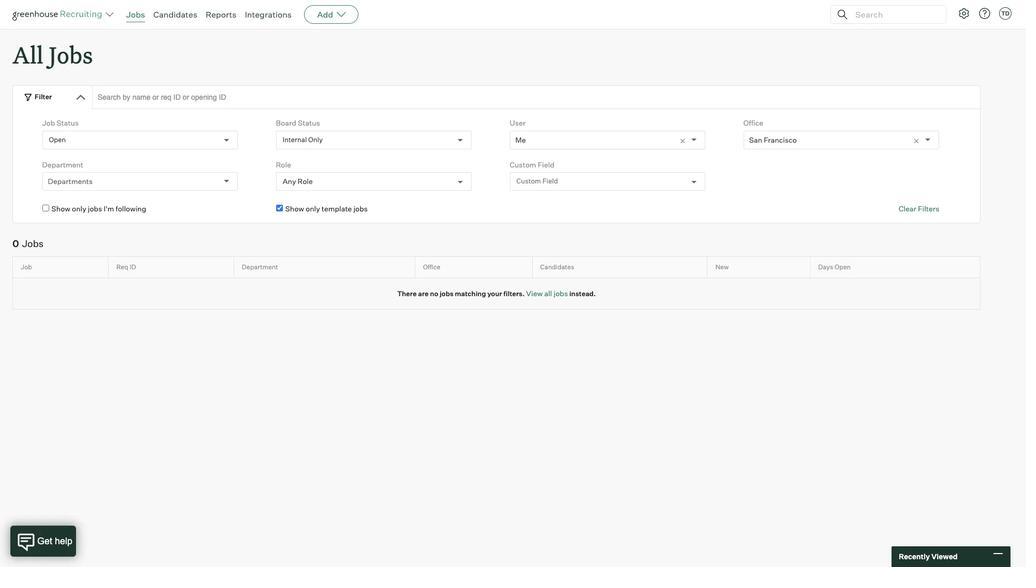 Task type: locate. For each thing, give the bounding box(es) containing it.
0 vertical spatial office
[[744, 119, 764, 127]]

add button
[[304, 5, 359, 24]]

your
[[488, 290, 503, 298]]

candidates up all
[[541, 264, 575, 271]]

office up no
[[423, 264, 441, 271]]

open
[[49, 136, 66, 144], [835, 264, 851, 271]]

no
[[430, 290, 439, 298]]

me option
[[516, 135, 526, 144]]

status
[[57, 119, 79, 127], [298, 119, 320, 127]]

only for jobs
[[72, 205, 86, 213]]

filter
[[35, 93, 52, 101]]

candidates
[[153, 9, 198, 20], [541, 264, 575, 271]]

jobs for 0 jobs
[[22, 238, 44, 249]]

1 horizontal spatial jobs
[[49, 39, 93, 70]]

1 vertical spatial office
[[423, 264, 441, 271]]

jobs for all jobs
[[49, 39, 93, 70]]

1 vertical spatial job
[[21, 264, 32, 271]]

office
[[744, 119, 764, 127], [423, 264, 441, 271]]

clear value image for san francisco
[[914, 138, 921, 145]]

show
[[52, 205, 70, 213], [286, 205, 304, 213]]

greenhouse recruiting image
[[12, 8, 106, 21]]

only for template
[[306, 205, 320, 213]]

show for show only template jobs
[[286, 205, 304, 213]]

job
[[42, 119, 55, 127], [21, 264, 32, 271]]

only
[[309, 136, 323, 144]]

only left template
[[306, 205, 320, 213]]

clear value element
[[680, 131, 692, 149], [914, 131, 926, 149]]

0 horizontal spatial office
[[423, 264, 441, 271]]

0 horizontal spatial show
[[52, 205, 70, 213]]

2 only from the left
[[306, 205, 320, 213]]

role right the any
[[298, 177, 313, 186]]

1 horizontal spatial show
[[286, 205, 304, 213]]

0 horizontal spatial only
[[72, 205, 86, 213]]

2 status from the left
[[298, 119, 320, 127]]

0 horizontal spatial job
[[21, 264, 32, 271]]

1 horizontal spatial department
[[242, 264, 278, 271]]

jobs left candidates link
[[126, 9, 145, 20]]

jobs right no
[[440, 290, 454, 298]]

i'm
[[104, 205, 114, 213]]

job down filter
[[42, 119, 55, 127]]

1 vertical spatial custom
[[517, 177, 541, 186]]

1 clear value image from the left
[[680, 138, 687, 145]]

integrations
[[245, 9, 292, 20]]

show right show only jobs i'm following option
[[52, 205, 70, 213]]

are
[[418, 290, 429, 298]]

1 horizontal spatial job
[[42, 119, 55, 127]]

field
[[538, 160, 555, 169], [543, 177, 558, 186]]

show for show only jobs i'm following
[[52, 205, 70, 213]]

san
[[750, 135, 763, 144]]

board
[[276, 119, 297, 127]]

open down job status
[[49, 136, 66, 144]]

role up the any
[[276, 160, 291, 169]]

Show only jobs I'm following checkbox
[[42, 205, 49, 212]]

1 clear value element from the left
[[680, 131, 692, 149]]

only down departments
[[72, 205, 86, 213]]

1 status from the left
[[57, 119, 79, 127]]

jobs
[[126, 9, 145, 20], [49, 39, 93, 70], [22, 238, 44, 249]]

role
[[276, 160, 291, 169], [298, 177, 313, 186]]

candidates right jobs link
[[153, 9, 198, 20]]

jobs
[[88, 205, 102, 213], [354, 205, 368, 213], [554, 289, 568, 298], [440, 290, 454, 298]]

0 horizontal spatial jobs
[[22, 238, 44, 249]]

matching
[[455, 290, 486, 298]]

0
[[12, 238, 19, 249]]

new
[[716, 264, 729, 271]]

job status
[[42, 119, 79, 127]]

0 horizontal spatial department
[[42, 160, 83, 169]]

2 horizontal spatial jobs
[[126, 9, 145, 20]]

days
[[819, 264, 834, 271]]

0 horizontal spatial clear value image
[[680, 138, 687, 145]]

2 clear value image from the left
[[914, 138, 921, 145]]

all
[[545, 289, 553, 298]]

2 show from the left
[[286, 205, 304, 213]]

office up san
[[744, 119, 764, 127]]

1 vertical spatial open
[[835, 264, 851, 271]]

1 horizontal spatial clear value image
[[914, 138, 921, 145]]

job down 0 jobs
[[21, 264, 32, 271]]

2 vertical spatial jobs
[[22, 238, 44, 249]]

viewed
[[932, 553, 958, 562]]

1 horizontal spatial only
[[306, 205, 320, 213]]

0 vertical spatial job
[[42, 119, 55, 127]]

clear filters
[[899, 205, 940, 213]]

san francisco option
[[750, 135, 797, 144]]

francisco
[[764, 135, 797, 144]]

status for job status
[[57, 119, 79, 127]]

0 vertical spatial candidates
[[153, 9, 198, 20]]

internal only
[[283, 136, 323, 144]]

jobs right 0
[[22, 238, 44, 249]]

1 horizontal spatial role
[[298, 177, 313, 186]]

1 show from the left
[[52, 205, 70, 213]]

Search text field
[[854, 7, 937, 22]]

any
[[283, 177, 296, 186]]

clear value image for me
[[680, 138, 687, 145]]

0 horizontal spatial role
[[276, 160, 291, 169]]

candidates link
[[153, 9, 198, 20]]

td
[[1002, 10, 1010, 17]]

1 horizontal spatial candidates
[[541, 264, 575, 271]]

1 vertical spatial field
[[543, 177, 558, 186]]

1 horizontal spatial clear value element
[[914, 131, 926, 149]]

view
[[527, 289, 543, 298]]

all jobs
[[12, 39, 93, 70]]

user
[[510, 119, 526, 127]]

clear value image
[[680, 138, 687, 145], [914, 138, 921, 145]]

0 horizontal spatial status
[[57, 119, 79, 127]]

0 horizontal spatial clear value element
[[680, 131, 692, 149]]

1 horizontal spatial office
[[744, 119, 764, 127]]

open right days at the top
[[835, 264, 851, 271]]

only
[[72, 205, 86, 213], [306, 205, 320, 213]]

0 horizontal spatial candidates
[[153, 9, 198, 20]]

1 only from the left
[[72, 205, 86, 213]]

jobs left i'm
[[88, 205, 102, 213]]

req
[[116, 264, 128, 271]]

Search by name or req ID or opening ID text field
[[92, 86, 981, 109]]

jobs down greenhouse recruiting image
[[49, 39, 93, 70]]

add
[[317, 9, 333, 20]]

0 horizontal spatial open
[[49, 136, 66, 144]]

there
[[397, 290, 417, 298]]

department
[[42, 160, 83, 169], [242, 264, 278, 271]]

show right show only template jobs checkbox
[[286, 205, 304, 213]]

custom
[[510, 160, 537, 169], [517, 177, 541, 186]]

1 horizontal spatial status
[[298, 119, 320, 127]]

1 vertical spatial jobs
[[49, 39, 93, 70]]

show only jobs i'm following
[[52, 205, 146, 213]]

2 clear value element from the left
[[914, 131, 926, 149]]

custom field
[[510, 160, 555, 169], [517, 177, 558, 186]]

0 vertical spatial jobs
[[126, 9, 145, 20]]



Task type: vqa. For each thing, say whether or not it's contained in the screenshot.
topmost Office
yes



Task type: describe. For each thing, give the bounding box(es) containing it.
status for board status
[[298, 119, 320, 127]]

any role
[[283, 177, 313, 186]]

1 vertical spatial custom field
[[517, 177, 558, 186]]

1 horizontal spatial open
[[835, 264, 851, 271]]

job for job
[[21, 264, 32, 271]]

req id
[[116, 264, 136, 271]]

Show only template jobs checkbox
[[276, 205, 283, 212]]

jobs right template
[[354, 205, 368, 213]]

clear value element for san francisco
[[914, 131, 926, 149]]

all
[[12, 39, 43, 70]]

recently viewed
[[900, 553, 958, 562]]

me
[[516, 135, 526, 144]]

0 vertical spatial department
[[42, 160, 83, 169]]

jobs right all
[[554, 289, 568, 298]]

integrations link
[[245, 9, 292, 20]]

jobs inside the "there are no jobs matching your filters. view all jobs instead."
[[440, 290, 454, 298]]

board status
[[276, 119, 320, 127]]

instead.
[[570, 290, 596, 298]]

clear value element for me
[[680, 131, 692, 149]]

0 vertical spatial custom field
[[510, 160, 555, 169]]

1 vertical spatial department
[[242, 264, 278, 271]]

departments
[[48, 177, 93, 186]]

following
[[116, 205, 146, 213]]

1 vertical spatial candidates
[[541, 264, 575, 271]]

td button
[[1000, 7, 1012, 20]]

there are no jobs matching your filters. view all jobs instead.
[[397, 289, 596, 298]]

reports link
[[206, 9, 237, 20]]

template
[[322, 205, 352, 213]]

0 jobs
[[12, 238, 44, 249]]

0 vertical spatial custom
[[510, 160, 537, 169]]

id
[[130, 264, 136, 271]]

internal
[[283, 136, 307, 144]]

0 vertical spatial field
[[538, 160, 555, 169]]

td button
[[998, 5, 1015, 22]]

job for job status
[[42, 119, 55, 127]]

reports
[[206, 9, 237, 20]]

0 vertical spatial role
[[276, 160, 291, 169]]

filters.
[[504, 290, 525, 298]]

jobs link
[[126, 9, 145, 20]]

view all jobs link
[[527, 289, 568, 298]]

show only template jobs
[[286, 205, 368, 213]]

configure image
[[959, 7, 971, 20]]

san francisco
[[750, 135, 797, 144]]

clear
[[899, 205, 917, 213]]

filters
[[919, 205, 940, 213]]

0 vertical spatial open
[[49, 136, 66, 144]]

clear filters link
[[899, 204, 940, 214]]

recently
[[900, 553, 931, 562]]

1 vertical spatial role
[[298, 177, 313, 186]]

days open
[[819, 264, 851, 271]]



